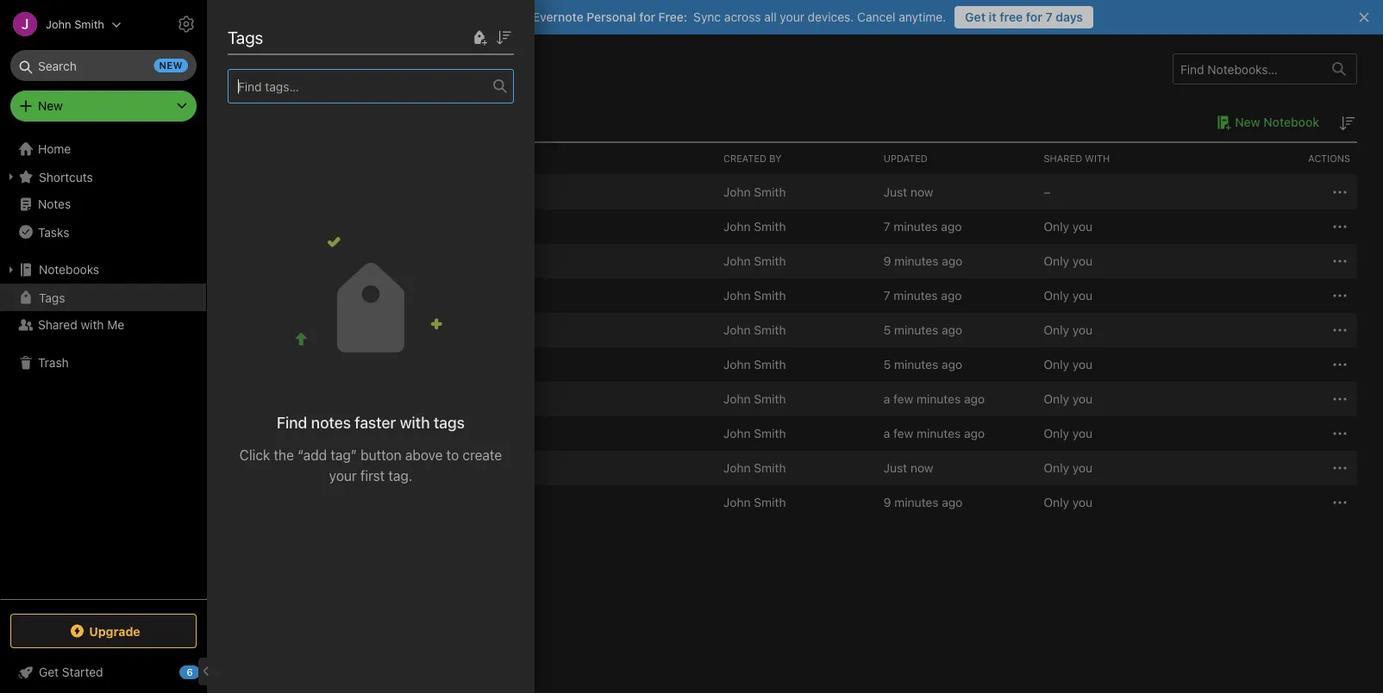 Task type: describe. For each thing, give the bounding box(es) containing it.
smith for note 7 row
[[754, 392, 786, 406]]

upgrade
[[89, 624, 140, 638]]

ago for things to do row
[[942, 495, 963, 510]]

5 minutes ago for the note 5 row
[[884, 357, 963, 372]]

new for new
[[38, 99, 63, 113]]

only you for note 7 row
[[1044, 392, 1093, 406]]

by
[[769, 153, 782, 164]]

smith for note 4 row
[[754, 323, 786, 337]]

to inside things to do button
[[327, 496, 338, 510]]

only for note 4 row
[[1044, 323, 1069, 337]]

tag"
[[331, 447, 357, 464]]

john for things to do row
[[724, 495, 751, 510]]

Search text field
[[22, 50, 185, 81]]

note 7 row
[[233, 382, 1357, 417]]

only you for note 4 row
[[1044, 323, 1093, 337]]

note 3 row
[[233, 279, 1357, 313]]

7 for note 1 row
[[884, 219, 891, 234]]

faster
[[355, 414, 396, 432]]

tree containing home
[[0, 135, 207, 599]]

things to do
[[286, 496, 356, 510]]

shared with me
[[38, 318, 124, 332]]

notebooks link
[[0, 256, 206, 284]]

first
[[360, 468, 385, 484]]

john for the note 5 row
[[724, 357, 751, 372]]

now for only you
[[911, 461, 934, 475]]

note 2 row
[[233, 244, 1357, 279]]

john for note 1 row
[[724, 219, 751, 234]]

shared
[[1044, 153, 1083, 164]]

now for –
[[911, 185, 934, 199]]

5 minutes ago for note 4 row
[[884, 323, 963, 337]]

trash
[[38, 356, 69, 370]]

the
[[274, 447, 294, 464]]

just now for only you
[[884, 461, 934, 475]]

9 minutes ago for "note 2" row at the top of page
[[884, 254, 963, 268]]

get it free for 7 days
[[965, 10, 1083, 24]]

notes
[[38, 197, 71, 211]]

john inside account 'field'
[[46, 18, 71, 31]]

me
[[107, 318, 124, 332]]

you for "note 2" row at the top of page
[[1073, 254, 1093, 268]]

tag.
[[388, 468, 412, 484]]

note 8
[[286, 427, 324, 441]]

only you for note 3 row
[[1044, 288, 1093, 303]]

only for note 7 row
[[1044, 392, 1069, 406]]

trash link
[[0, 349, 206, 377]]

with
[[1085, 153, 1110, 164]]

john smith for the note 5 row
[[724, 357, 786, 372]]

ago for "note 2" row at the top of page
[[942, 254, 963, 268]]

shared with me link
[[0, 311, 206, 339]]

notebook
[[1264, 115, 1320, 129]]

new for new notebook
[[1235, 115, 1261, 129]]

a few minutes ago for note 8 row
[[884, 426, 985, 441]]

note for note 8
[[286, 427, 313, 441]]

click to collapse image
[[201, 661, 213, 682]]

7 inside button
[[1046, 10, 1053, 24]]

5 for the note 5 row
[[884, 357, 891, 372]]

just for –
[[884, 185, 907, 199]]

new notebook
[[1235, 115, 1320, 129]]

note 4 row
[[233, 313, 1357, 348]]

all
[[764, 10, 777, 24]]

first notebook row
[[233, 175, 1357, 210]]

smith inside account 'field'
[[74, 18, 104, 31]]

upgrade button
[[10, 614, 197, 649]]

settings image
[[176, 14, 197, 34]]

updated
[[884, 153, 928, 164]]

you for note 4 row
[[1073, 323, 1093, 337]]

your for devices.
[[780, 10, 805, 24]]

minutes for the note 5 row
[[894, 357, 939, 372]]

tasks
[[38, 225, 69, 239]]

ago for the note 5 row
[[942, 357, 963, 372]]

note 4
[[286, 323, 324, 337]]

button
[[361, 447, 402, 464]]

only for note 1 row
[[1044, 219, 1069, 234]]

0 vertical spatial with
[[81, 318, 104, 332]]

do
[[342, 496, 356, 510]]

Find tags… text field
[[229, 75, 493, 98]]

you for note 1 row
[[1073, 219, 1093, 234]]

note 1 row
[[233, 210, 1357, 244]]

note 5 row
[[233, 348, 1357, 382]]

only for the note 5 row
[[1044, 357, 1069, 372]]

john for note 4 row
[[724, 323, 751, 337]]

row group inside notebooks element
[[233, 175, 1357, 520]]

actions button
[[1197, 143, 1357, 174]]

new search field
[[22, 50, 188, 81]]

devices.
[[808, 10, 854, 24]]

only you for things to do row
[[1044, 495, 1093, 510]]

Find Notebooks… text field
[[1174, 55, 1322, 83]]

smith for note 8 row
[[754, 426, 786, 441]]

1 horizontal spatial with
[[400, 414, 430, 432]]

notes link
[[0, 191, 206, 218]]

john smith for note 8 row
[[724, 426, 786, 441]]

john for note 3 row
[[724, 288, 751, 303]]

minutes for things to do row
[[895, 495, 939, 510]]

free
[[1000, 10, 1023, 24]]

smith for first notebook row
[[754, 185, 786, 199]]

tags inside button
[[39, 290, 65, 305]]

try
[[511, 10, 530, 24]]

note 8 row
[[233, 417, 1357, 451]]

john smith inside account 'field'
[[46, 18, 104, 31]]

updated button
[[877, 143, 1037, 174]]

created by button
[[717, 143, 877, 174]]

smith for note 1 row
[[754, 219, 786, 234]]

just now for –
[[884, 185, 934, 199]]

ago inside note 7 row
[[964, 392, 985, 406]]

5 for note 4 row
[[884, 323, 891, 337]]

7 minutes ago for note 1 row
[[884, 219, 962, 234]]

only you for note 1 row
[[1044, 219, 1093, 234]]

create
[[463, 447, 502, 464]]

you for note 3 row
[[1073, 288, 1093, 303]]

note 4 button
[[261, 320, 324, 341]]

you for note 8 row
[[1073, 426, 1093, 441]]

it
[[989, 10, 997, 24]]

click
[[240, 447, 270, 464]]

ago for note 3 row
[[941, 288, 962, 303]]

john smith for "note 2" row at the top of page
[[724, 254, 786, 268]]



Task type: vqa. For each thing, say whether or not it's contained in the screenshot.
MAIN element
no



Task type: locate. For each thing, give the bounding box(es) containing it.
2 5 minutes ago from the top
[[884, 357, 963, 372]]

7 only from the top
[[1044, 426, 1069, 441]]

3 you from the top
[[1073, 288, 1093, 303]]

Account field
[[0, 7, 122, 41]]

1 only you from the top
[[1044, 219, 1093, 234]]

few for note 8 row
[[894, 426, 914, 441]]

you inside the note 5 row
[[1073, 357, 1093, 372]]

john smith for first notebook row
[[724, 185, 786, 199]]

john smith inside note 7 row
[[724, 392, 786, 406]]

1 9 minutes ago from the top
[[884, 254, 963, 268]]

your inside click the "add tag" button above to create your first tag.
[[329, 468, 357, 484]]

things to do button
[[261, 492, 356, 513]]

you inside note 1 row
[[1073, 219, 1093, 234]]

john for note 7 row
[[724, 392, 751, 406]]

9 minutes ago
[[884, 254, 963, 268], [884, 495, 963, 510]]

note
[[286, 323, 313, 337], [286, 427, 313, 441], [286, 461, 313, 475]]

6 only from the top
[[1044, 392, 1069, 406]]

john for "note 2" row at the top of page
[[724, 254, 751, 268]]

smith for note 9 row
[[754, 461, 786, 475]]

smith down note 4 row
[[754, 357, 786, 372]]

your right all at the top right of the page
[[780, 10, 805, 24]]

1 for from the left
[[639, 10, 655, 24]]

sort options image
[[493, 27, 514, 48]]

you inside note 8 row
[[1073, 426, 1093, 441]]

only you inside note 1 row
[[1044, 219, 1093, 234]]

1 7 minutes ago from the top
[[884, 219, 962, 234]]

0 vertical spatial now
[[911, 185, 934, 199]]

1 vertical spatial 9 minutes ago
[[884, 495, 963, 510]]

note inside button
[[286, 427, 313, 441]]

minutes
[[894, 219, 938, 234], [895, 254, 939, 268], [894, 288, 938, 303], [894, 323, 939, 337], [894, 357, 939, 372], [917, 392, 961, 406], [917, 426, 961, 441], [895, 495, 939, 510]]

note 9 button
[[261, 458, 324, 479]]

john smith down first notebook row
[[724, 219, 786, 234]]

john smith down the note 5 row
[[724, 392, 786, 406]]

1 a few minutes ago from the top
[[884, 392, 985, 406]]

1 vertical spatial now
[[911, 461, 934, 475]]

only inside note 7 row
[[1044, 392, 1069, 406]]

smith down note 8 row
[[754, 461, 786, 475]]

john down the note 5 row
[[724, 392, 751, 406]]

9 minutes ago inside things to do row
[[884, 495, 963, 510]]

sync
[[694, 10, 721, 24]]

john smith down note 9 row
[[724, 495, 786, 510]]

for right free
[[1026, 10, 1043, 24]]

7 inside note 3 row
[[884, 288, 891, 303]]

0 horizontal spatial get
[[39, 665, 59, 680]]

ago for note 1 row
[[941, 219, 962, 234]]

0 vertical spatial just
[[884, 185, 907, 199]]

1 horizontal spatial your
[[780, 10, 805, 24]]

8 only you from the top
[[1044, 461, 1093, 475]]

for left free:
[[639, 10, 655, 24]]

1 vertical spatial with
[[400, 414, 430, 432]]

1 horizontal spatial for
[[1026, 10, 1043, 24]]

2 only from the top
[[1044, 254, 1069, 268]]

to right above
[[447, 447, 459, 464]]

home link
[[0, 135, 207, 163]]

ago
[[941, 219, 962, 234], [942, 254, 963, 268], [941, 288, 962, 303], [942, 323, 963, 337], [942, 357, 963, 372], [964, 392, 985, 406], [964, 426, 985, 441], [942, 495, 963, 510]]

only you inside things to do row
[[1044, 495, 1093, 510]]

john inside things to do row
[[724, 495, 751, 510]]

0 vertical spatial a few minutes ago
[[884, 392, 985, 406]]

you for things to do row
[[1073, 495, 1093, 510]]

2 vertical spatial 7
[[884, 288, 891, 303]]

1 vertical spatial 7
[[884, 219, 891, 234]]

smith inside "note 2" row
[[754, 254, 786, 268]]

0 vertical spatial notebooks
[[233, 59, 315, 79]]

only for "note 2" row at the top of page
[[1044, 254, 1069, 268]]

tags right settings icon
[[228, 27, 263, 47]]

john smith inside note 3 row
[[724, 288, 786, 303]]

john smith down note 4 row
[[724, 357, 786, 372]]

row group
[[233, 175, 1357, 520]]

above
[[405, 447, 443, 464]]

john up search text field
[[46, 18, 71, 31]]

1 horizontal spatial get
[[965, 10, 986, 24]]

a few minutes ago for note 7 row
[[884, 392, 985, 406]]

2 note from the top
[[286, 427, 313, 441]]

click the "add tag" button above to create your first tag.
[[240, 447, 502, 484]]

Help and Learning task checklist field
[[0, 659, 207, 687]]

0 vertical spatial tags
[[228, 27, 263, 47]]

0 horizontal spatial with
[[81, 318, 104, 332]]

7 only you from the top
[[1044, 426, 1093, 441]]

4 only you from the top
[[1044, 323, 1093, 337]]

2 only you from the top
[[1044, 254, 1093, 268]]

john for note 8 row
[[724, 426, 751, 441]]

just inside note 9 row
[[884, 461, 907, 475]]

ago inside the note 5 row
[[942, 357, 963, 372]]

only inside note 9 row
[[1044, 461, 1069, 475]]

5 minutes ago inside note 4 row
[[884, 323, 963, 337]]

now inside first notebook row
[[911, 185, 934, 199]]

1 vertical spatial few
[[894, 426, 914, 441]]

your down tag"
[[329, 468, 357, 484]]

1 horizontal spatial to
[[447, 447, 459, 464]]

0 vertical spatial 9 minutes ago
[[884, 254, 963, 268]]

9 for things to do row
[[884, 495, 891, 510]]

find
[[277, 414, 307, 432]]

for inside button
[[1026, 10, 1043, 24]]

to inside click the "add tag" button above to create your first tag.
[[447, 447, 459, 464]]

9 only from the top
[[1044, 495, 1069, 510]]

smith for the note 5 row
[[754, 357, 786, 372]]

2 just now from the top
[[884, 461, 934, 475]]

get inside "help and learning task checklist" field
[[39, 665, 59, 680]]

with up above
[[400, 414, 430, 432]]

1 only from the top
[[1044, 219, 1069, 234]]

to left do in the left of the page
[[327, 496, 338, 510]]

get
[[965, 10, 986, 24], [39, 665, 59, 680]]

john smith
[[46, 18, 104, 31], [724, 185, 786, 199], [724, 219, 786, 234], [724, 254, 786, 268], [724, 288, 786, 303], [724, 323, 786, 337], [724, 357, 786, 372], [724, 392, 786, 406], [724, 426, 786, 441], [724, 461, 786, 475], [724, 495, 786, 510]]

0 vertical spatial 5
[[884, 323, 891, 337]]

2 just from the top
[[884, 461, 907, 475]]

1 vertical spatial a few minutes ago
[[884, 426, 985, 441]]

1 vertical spatial just now
[[884, 461, 934, 475]]

for for free:
[[639, 10, 655, 24]]

1 just from the top
[[884, 185, 907, 199]]

3 only from the top
[[1044, 288, 1069, 303]]

smith for things to do row
[[754, 495, 786, 510]]

8 only from the top
[[1044, 461, 1069, 475]]

9 minutes ago for things to do row
[[884, 495, 963, 510]]

note left 8 at bottom left
[[286, 427, 313, 441]]

just now inside first notebook row
[[884, 185, 934, 199]]

you inside things to do row
[[1073, 495, 1093, 510]]

find notes faster with tags
[[277, 414, 465, 432]]

john smith for things to do row
[[724, 495, 786, 510]]

a few minutes ago
[[884, 392, 985, 406], [884, 426, 985, 441]]

shared with button
[[1037, 143, 1197, 174]]

0 vertical spatial get
[[965, 10, 986, 24]]

1 vertical spatial 5 minutes ago
[[884, 357, 963, 372]]

smith for "note 2" row at the top of page
[[754, 254, 786, 268]]

ago inside "note 2" row
[[942, 254, 963, 268]]

7
[[1046, 10, 1053, 24], [884, 219, 891, 234], [884, 288, 891, 303]]

you inside note 9 row
[[1073, 461, 1093, 475]]

5 inside the note 5 row
[[884, 357, 891, 372]]

john smith down note 1 row
[[724, 254, 786, 268]]

get for get it free for 7 days
[[965, 10, 986, 24]]

only inside note 1 row
[[1044, 219, 1069, 234]]

minutes for note 4 row
[[894, 323, 939, 337]]

1 a from the top
[[884, 392, 890, 406]]

smith down note 9 row
[[754, 495, 786, 510]]

john smith inside note 8 row
[[724, 426, 786, 441]]

note 9
[[286, 461, 324, 475]]

9 minutes ago inside "note 2" row
[[884, 254, 963, 268]]

1 vertical spatial to
[[327, 496, 338, 510]]

0 vertical spatial 5 minutes ago
[[884, 323, 963, 337]]

john down note 1 row
[[724, 254, 751, 268]]

1 vertical spatial your
[[329, 468, 357, 484]]

across
[[724, 10, 761, 24]]

john inside note 9 row
[[724, 461, 751, 475]]

john smith inside note 4 row
[[724, 323, 786, 337]]

0 vertical spatial to
[[447, 447, 459, 464]]

1 vertical spatial 7 minutes ago
[[884, 288, 962, 303]]

only you for note 9 row
[[1044, 461, 1093, 475]]

only you inside note 7 row
[[1044, 392, 1093, 406]]

7 inside note 1 row
[[884, 219, 891, 234]]

only for note 9 row
[[1044, 461, 1069, 475]]

1 vertical spatial note
[[286, 427, 313, 441]]

home
[[38, 142, 71, 156]]

new
[[159, 60, 183, 71]]

ago inside note 8 row
[[964, 426, 985, 441]]

actions
[[1309, 153, 1351, 164]]

1 now from the top
[[911, 185, 934, 199]]

just for only you
[[884, 461, 907, 475]]

you inside "note 2" row
[[1073, 254, 1093, 268]]

minutes inside note 7 row
[[917, 392, 961, 406]]

ago inside note 3 row
[[941, 288, 962, 303]]

1 vertical spatial new
[[1235, 115, 1261, 129]]

john smith down note 3 row
[[724, 323, 786, 337]]

created
[[724, 153, 767, 164]]

a few minutes ago inside note 8 row
[[884, 426, 985, 441]]

just inside first notebook row
[[884, 185, 907, 199]]

9 for "note 2" row at the top of page
[[884, 254, 891, 268]]

2 a few minutes ago from the top
[[884, 426, 985, 441]]

new left notebook
[[1235, 115, 1261, 129]]

4
[[316, 323, 324, 337]]

smith down the note 5 row
[[754, 392, 786, 406]]

0 horizontal spatial to
[[327, 496, 338, 510]]

0 vertical spatial new
[[38, 99, 63, 113]]

tasks button
[[0, 218, 206, 246]]

things to do row
[[233, 486, 1357, 520]]

only for note 3 row
[[1044, 288, 1069, 303]]

shared
[[38, 318, 77, 332]]

evernote
[[533, 10, 584, 24]]

5
[[884, 323, 891, 337], [884, 357, 891, 372]]

john smith inside "note 2" row
[[724, 254, 786, 268]]

minutes inside note 4 row
[[894, 323, 939, 337]]

9 inside things to do row
[[884, 495, 891, 510]]

5 minutes ago inside the note 5 row
[[884, 357, 963, 372]]

6 you from the top
[[1073, 392, 1093, 406]]

note 8 button
[[261, 423, 324, 444]]

0 vertical spatial 7
[[1046, 10, 1053, 24]]

note 9 row
[[233, 451, 1357, 486]]

only
[[1044, 219, 1069, 234], [1044, 254, 1069, 268], [1044, 288, 1069, 303], [1044, 323, 1069, 337], [1044, 357, 1069, 372], [1044, 392, 1069, 406], [1044, 426, 1069, 441], [1044, 461, 1069, 475], [1044, 495, 1069, 510]]

minutes inside "note 2" row
[[895, 254, 939, 268]]

tags
[[228, 27, 263, 47], [39, 290, 65, 305]]

only you inside note 9 row
[[1044, 461, 1093, 475]]

days
[[1056, 10, 1083, 24]]

a inside note 7 row
[[884, 392, 890, 406]]

smith inside note 9 row
[[754, 461, 786, 475]]

9 inside note 9 button
[[316, 461, 324, 475]]

just now inside note 9 row
[[884, 461, 934, 475]]

2 for from the left
[[1026, 10, 1043, 24]]

shared with
[[1044, 153, 1110, 164]]

john down note 4 row
[[724, 357, 751, 372]]

only you for "note 2" row at the top of page
[[1044, 254, 1093, 268]]

new button
[[10, 91, 197, 122]]

note for note 4
[[286, 323, 313, 337]]

just now
[[884, 185, 934, 199], [884, 461, 934, 475]]

5 you from the top
[[1073, 357, 1093, 372]]

john smith inside note 1 row
[[724, 219, 786, 234]]

0 vertical spatial a
[[884, 392, 890, 406]]

get it free for 7 days button
[[955, 6, 1094, 28]]

smith down note 7 row
[[754, 426, 786, 441]]

shortcuts button
[[0, 163, 206, 191]]

now inside note 9 row
[[911, 461, 934, 475]]

new notebook button
[[1211, 112, 1320, 133]]

john smith down "note 2" row at the top of page
[[724, 288, 786, 303]]

6
[[187, 667, 193, 678]]

Sort field
[[493, 26, 514, 48]]

notes
[[311, 414, 351, 432]]

0 vertical spatial 9
[[884, 254, 891, 268]]

7 minutes ago inside note 3 row
[[884, 288, 962, 303]]

few
[[894, 392, 914, 406], [894, 426, 914, 441]]

new inside button
[[1235, 115, 1261, 129]]

2 now from the top
[[911, 461, 934, 475]]

free:
[[659, 10, 688, 24]]

new up the home
[[38, 99, 63, 113]]

john down note 7 row
[[724, 426, 751, 441]]

minutes for "note 2" row at the top of page
[[895, 254, 939, 268]]

john smith for note 7 row
[[724, 392, 786, 406]]

john smith inside things to do row
[[724, 495, 786, 510]]

5 only you from the top
[[1044, 357, 1093, 372]]

for for 7
[[1026, 10, 1043, 24]]

you for note 7 row
[[1073, 392, 1093, 406]]

a for note 8 row
[[884, 426, 890, 441]]

john down note 3 row
[[724, 323, 751, 337]]

2 7 minutes ago from the top
[[884, 288, 962, 303]]

minutes for note 3 row
[[894, 288, 938, 303]]

john inside first notebook row
[[724, 185, 751, 199]]

only you
[[1044, 219, 1093, 234], [1044, 254, 1093, 268], [1044, 288, 1093, 303], [1044, 323, 1093, 337], [1044, 357, 1093, 372], [1044, 392, 1093, 406], [1044, 426, 1093, 441], [1044, 461, 1093, 475], [1044, 495, 1093, 510]]

try evernote personal for free: sync across all your devices. cancel anytime.
[[511, 10, 946, 24]]

2 5 from the top
[[884, 357, 891, 372]]

minutes inside note 3 row
[[894, 288, 938, 303]]

your for first
[[329, 468, 357, 484]]

john for note 9 row
[[724, 461, 751, 475]]

smith for note 3 row
[[754, 288, 786, 303]]

0 vertical spatial your
[[780, 10, 805, 24]]

with
[[81, 318, 104, 332], [400, 414, 430, 432]]

smith inside note 1 row
[[754, 219, 786, 234]]

0 horizontal spatial your
[[329, 468, 357, 484]]

1 vertical spatial just
[[884, 461, 907, 475]]

only you for the note 5 row
[[1044, 357, 1093, 372]]

1 you from the top
[[1073, 219, 1093, 234]]

john smith inside note 9 row
[[724, 461, 786, 475]]

only you inside the note 5 row
[[1044, 357, 1093, 372]]

2 few from the top
[[894, 426, 914, 441]]

6 only you from the top
[[1044, 392, 1093, 406]]

cancel
[[857, 10, 896, 24]]

1 note from the top
[[286, 323, 313, 337]]

9 only you from the top
[[1044, 495, 1093, 510]]

for
[[639, 10, 655, 24], [1026, 10, 1043, 24]]

get for get started
[[39, 665, 59, 680]]

john down the created
[[724, 185, 751, 199]]

minutes for note 1 row
[[894, 219, 938, 234]]

"add
[[298, 447, 327, 464]]

only for things to do row
[[1044, 495, 1069, 510]]

get left it
[[965, 10, 986, 24]]

3 note from the top
[[286, 461, 313, 475]]

only inside the note 5 row
[[1044, 357, 1069, 372]]

now
[[911, 185, 934, 199], [911, 461, 934, 475]]

7 you from the top
[[1073, 426, 1093, 441]]

only you inside note 3 row
[[1044, 288, 1093, 303]]

5 minutes ago
[[884, 323, 963, 337], [884, 357, 963, 372]]

john smith down note 8 row
[[724, 461, 786, 475]]

0 horizontal spatial notebooks
[[39, 263, 99, 277]]

smith
[[74, 18, 104, 31], [754, 185, 786, 199], [754, 219, 786, 234], [754, 254, 786, 268], [754, 288, 786, 303], [754, 323, 786, 337], [754, 357, 786, 372], [754, 392, 786, 406], [754, 426, 786, 441], [754, 461, 786, 475], [754, 495, 786, 510]]

ago for note 4 row
[[942, 323, 963, 337]]

smith down note 3 row
[[754, 323, 786, 337]]

smith inside note 3 row
[[754, 288, 786, 303]]

anytime.
[[899, 10, 946, 24]]

ago inside things to do row
[[942, 495, 963, 510]]

smith inside things to do row
[[754, 495, 786, 510]]

7 minutes ago inside note 1 row
[[884, 219, 962, 234]]

0 vertical spatial few
[[894, 392, 914, 406]]

john down note 8 row
[[724, 461, 751, 475]]

0 horizontal spatial new
[[38, 99, 63, 113]]

smith down "note 2" row at the top of page
[[754, 288, 786, 303]]

you for the note 5 row
[[1073, 357, 1093, 372]]

john down note 9 row
[[724, 495, 751, 510]]

create new tag image
[[469, 27, 490, 48]]

smith up search text field
[[74, 18, 104, 31]]

0 vertical spatial 7 minutes ago
[[884, 219, 962, 234]]

8
[[316, 427, 324, 441]]

row group containing john smith
[[233, 175, 1357, 520]]

minutes inside note 8 row
[[917, 426, 961, 441]]

2 vertical spatial note
[[286, 461, 313, 475]]

personal
[[587, 10, 636, 24]]

smith down note 1 row
[[754, 254, 786, 268]]

9 inside "note 2" row
[[884, 254, 891, 268]]

7 for note 3 row
[[884, 288, 891, 303]]

9 you from the top
[[1073, 495, 1093, 510]]

few for note 7 row
[[894, 392, 914, 406]]

tags up shared
[[39, 290, 65, 305]]

smith inside note 7 row
[[754, 392, 786, 406]]

tags button
[[0, 284, 206, 311]]

7 minutes ago
[[884, 219, 962, 234], [884, 288, 962, 303]]

john smith down note 7 row
[[724, 426, 786, 441]]

note for note 9
[[286, 461, 313, 475]]

4 only from the top
[[1044, 323, 1069, 337]]

1 horizontal spatial new
[[1235, 115, 1261, 129]]

a few minutes ago inside note 7 row
[[884, 392, 985, 406]]

9
[[884, 254, 891, 268], [316, 461, 324, 475], [884, 495, 891, 510]]

only you inside note 8 row
[[1044, 426, 1093, 441]]

john smith for note 3 row
[[724, 288, 786, 303]]

1 vertical spatial 5
[[884, 357, 891, 372]]

1 few from the top
[[894, 392, 914, 406]]

only inside note 8 row
[[1044, 426, 1069, 441]]

only inside note 4 row
[[1044, 323, 1069, 337]]

notebooks element
[[207, 34, 1383, 693]]

john down "note 2" row at the top of page
[[724, 288, 751, 303]]

get inside get it free for 7 days button
[[965, 10, 986, 24]]

you for note 9 row
[[1073, 461, 1093, 475]]

john smith for note 1 row
[[724, 219, 786, 234]]

smith inside note 4 row
[[754, 323, 786, 337]]

a
[[884, 392, 890, 406], [884, 426, 890, 441]]

2 a from the top
[[884, 426, 890, 441]]

0 vertical spatial just now
[[884, 185, 934, 199]]

0 vertical spatial note
[[286, 323, 313, 337]]

john for first notebook row
[[724, 185, 751, 199]]

1 vertical spatial notebooks
[[39, 263, 99, 277]]

john inside "note 2" row
[[724, 254, 751, 268]]

smith inside first notebook row
[[754, 185, 786, 199]]

1 5 minutes ago from the top
[[884, 323, 963, 337]]

john smith up search text field
[[46, 18, 104, 31]]

smith down first notebook row
[[754, 219, 786, 234]]

8 you from the top
[[1073, 461, 1093, 475]]

started
[[62, 665, 103, 680]]

7 minutes ago for note 3 row
[[884, 288, 962, 303]]

to
[[447, 447, 459, 464], [327, 496, 338, 510]]

new inside popup button
[[38, 99, 63, 113]]

2 vertical spatial 9
[[884, 495, 891, 510]]

john smith inside first notebook row
[[724, 185, 786, 199]]

a for note 7 row
[[884, 392, 890, 406]]

0 horizontal spatial for
[[639, 10, 655, 24]]

1 vertical spatial get
[[39, 665, 59, 680]]

you inside note 3 row
[[1073, 288, 1093, 303]]

things
[[286, 496, 324, 510]]

3 only you from the top
[[1044, 288, 1093, 303]]

only you inside "note 2" row
[[1044, 254, 1093, 268]]

with left me
[[81, 318, 104, 332]]

john inside note 8 row
[[724, 426, 751, 441]]

tree
[[0, 135, 207, 599]]

only inside "note 2" row
[[1044, 254, 1069, 268]]

john inside the note 5 row
[[724, 357, 751, 372]]

minutes inside the note 5 row
[[894, 357, 939, 372]]

only you inside note 4 row
[[1044, 323, 1093, 337]]

only inside things to do row
[[1044, 495, 1069, 510]]

notebooks
[[233, 59, 315, 79], [39, 263, 99, 277]]

1 horizontal spatial notebooks
[[233, 59, 315, 79]]

1 horizontal spatial tags
[[228, 27, 263, 47]]

tags
[[434, 414, 465, 432]]

john down first notebook row
[[724, 219, 751, 234]]

john inside note 4 row
[[724, 323, 751, 337]]

minutes inside things to do row
[[895, 495, 939, 510]]

just
[[884, 185, 907, 199], [884, 461, 907, 475]]

smith inside the note 5 row
[[754, 357, 786, 372]]

1 just now from the top
[[884, 185, 934, 199]]

minutes inside note 1 row
[[894, 219, 938, 234]]

shortcuts
[[39, 170, 93, 184]]

2 you from the top
[[1073, 254, 1093, 268]]

0 horizontal spatial tags
[[39, 290, 65, 305]]

john smith down created by
[[724, 185, 786, 199]]

1 vertical spatial tags
[[39, 290, 65, 305]]

few inside note 8 row
[[894, 426, 914, 441]]

smith down by
[[754, 185, 786, 199]]

expand notebooks image
[[4, 263, 18, 277]]

–
[[1044, 185, 1051, 199]]

1 vertical spatial 9
[[316, 461, 324, 475]]

john smith for note 9 row
[[724, 461, 786, 475]]

get left started
[[39, 665, 59, 680]]

1 5 from the top
[[884, 323, 891, 337]]

5 only from the top
[[1044, 357, 1069, 372]]

smith inside note 8 row
[[754, 426, 786, 441]]

note left 4
[[286, 323, 313, 337]]

only you for note 8 row
[[1044, 426, 1093, 441]]

4 you from the top
[[1073, 323, 1093, 337]]

get started
[[39, 665, 103, 680]]

1 vertical spatial a
[[884, 426, 890, 441]]

note down note 8
[[286, 461, 313, 475]]

only for note 8 row
[[1044, 426, 1069, 441]]

2 9 minutes ago from the top
[[884, 495, 963, 510]]

created by
[[724, 153, 782, 164]]



